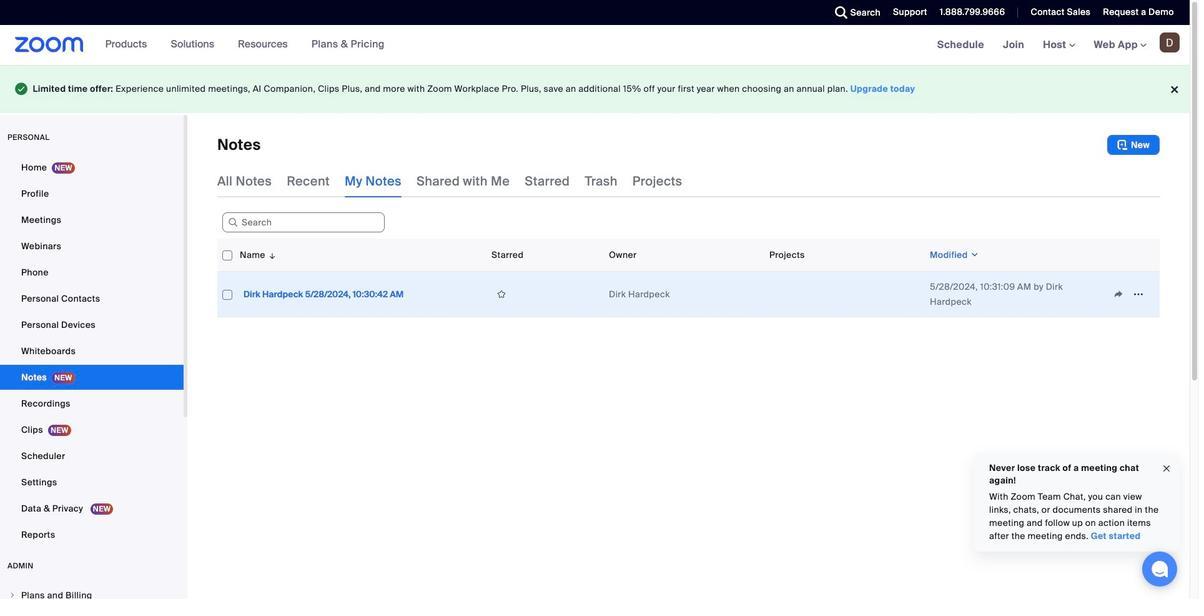 Task type: vqa. For each thing, say whether or not it's contained in the screenshot.
product information "navigation"
yes



Task type: locate. For each thing, give the bounding box(es) containing it.
zoom logo image
[[15, 37, 83, 52]]

banner
[[0, 25, 1190, 66]]

application
[[217, 135, 1160, 155], [217, 238, 1169, 326]]

1 application from the top
[[217, 135, 1160, 155]]

click to star the note dirk hardpeck 5/28/2024, 10:30:42 am image
[[492, 288, 512, 300]]

footer
[[0, 65, 1190, 113]]

1 vertical spatial application
[[217, 238, 1169, 326]]

personal menu menu
[[0, 155, 184, 548]]

cell
[[765, 271, 925, 317]]

type image
[[15, 80, 28, 98]]

2 application from the top
[[217, 238, 1169, 326]]

menu item
[[0, 583, 184, 599]]

0 vertical spatial application
[[217, 135, 1160, 155]]

profile picture image
[[1160, 32, 1180, 52]]

tabs of all notes page tab list
[[217, 165, 682, 197]]



Task type: describe. For each thing, give the bounding box(es) containing it.
arrow down image
[[265, 247, 277, 262]]

cell inside application
[[765, 271, 925, 317]]

down image
[[968, 248, 980, 261]]

close image
[[1162, 461, 1172, 476]]

open chat image
[[1151, 560, 1169, 578]]

right image
[[9, 591, 16, 599]]

meetings navigation
[[928, 25, 1190, 66]]

product information navigation
[[83, 25, 394, 65]]

Search text field
[[222, 212, 385, 232]]



